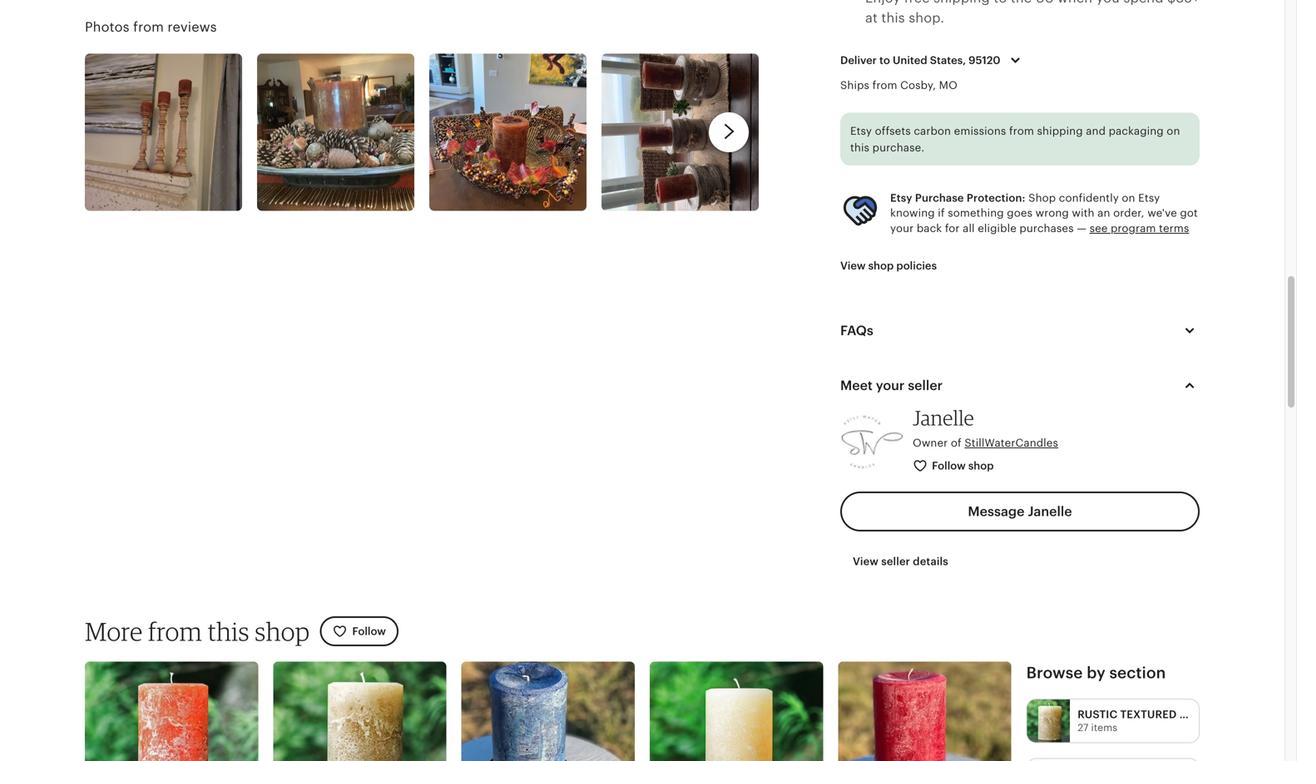 Task type: vqa. For each thing, say whether or not it's contained in the screenshot.
this to the middle
yes



Task type: describe. For each thing, give the bounding box(es) containing it.
wrong
[[1036, 207, 1069, 219]]

meet your seller button
[[826, 366, 1215, 406]]

all
[[963, 222, 975, 235]]

meet your seller
[[841, 378, 943, 393]]

27
[[1078, 722, 1089, 734]]

packaging
[[1109, 125, 1164, 138]]

order,
[[1114, 207, 1145, 219]]

if
[[938, 207, 945, 219]]

for
[[945, 222, 960, 235]]

seller inside "view seller details" link
[[881, 555, 910, 568]]

follow shop
[[932, 460, 994, 472]]

this inside enjoy free shipping to the us when you spend $35+ at this shop.
[[882, 10, 905, 25]]

etsy offsets carbon emissions from shipping and packaging on this purchase.
[[851, 125, 1180, 154]]

purchases
[[1020, 222, 1074, 235]]

confidently
[[1059, 192, 1119, 204]]

states,
[[930, 54, 966, 67]]

ships
[[841, 79, 870, 92]]

by
[[1087, 664, 1106, 682]]

rustic
[[1078, 709, 1118, 721]]

browse by section
[[1027, 664, 1166, 682]]

deliver
[[841, 54, 877, 67]]

view for view shop policies
[[841, 260, 866, 272]]

from for photos from reviews
[[133, 20, 164, 35]]

photos from reviews
[[85, 20, 217, 35]]

purchase
[[915, 192, 964, 204]]

etsy purchase protection:
[[890, 192, 1026, 204]]

united
[[893, 54, 928, 67]]

your inside dropdown button
[[876, 378, 905, 393]]

candles
[[1180, 709, 1231, 721]]

protection:
[[967, 192, 1026, 204]]

photos
[[85, 20, 130, 35]]

your inside shop confidently on etsy knowing if something goes wrong with an order, we've got your back for all eligible purchases —
[[890, 222, 914, 235]]

shop confidently on etsy knowing if something goes wrong with an order, we've got your back for all eligible purchases —
[[890, 192, 1198, 235]]

from for more from this shop
[[148, 616, 202, 647]]

on inside etsy offsets carbon emissions from shipping and packaging on this purchase.
[[1167, 125, 1180, 138]]

browse
[[1027, 664, 1083, 682]]

rustic textured candles 27 items
[[1078, 709, 1231, 734]]

you
[[1096, 0, 1120, 5]]

the
[[1011, 0, 1032, 5]]

rustic ivory large unscented pillar candle - choose size - handmade image
[[650, 662, 823, 761]]

from inside etsy offsets carbon emissions from shipping and packaging on this purchase.
[[1009, 125, 1034, 138]]

reviews
[[168, 20, 217, 35]]

policies
[[897, 260, 937, 272]]

shop for view
[[868, 260, 894, 272]]

stillwatercandles
[[965, 437, 1059, 450]]

deliver to united states, 95120
[[841, 54, 1001, 67]]

us
[[1036, 0, 1054, 5]]

see more listings in the rustic textured candles section image
[[1027, 700, 1070, 743]]

meet
[[841, 378, 873, 393]]

more from this shop
[[85, 616, 310, 647]]

stillwatercandles link
[[965, 437, 1059, 450]]

this inside etsy offsets carbon emissions from shipping and packaging on this purchase.
[[851, 141, 870, 154]]

textured
[[1121, 709, 1177, 721]]

etsy inside shop confidently on etsy knowing if something goes wrong with an order, we've got your back for all eligible purchases —
[[1139, 192, 1160, 204]]

of
[[951, 437, 962, 450]]

etsy for etsy offsets carbon emissions from shipping and packaging on this purchase.
[[851, 125, 872, 138]]

view seller details link
[[841, 547, 961, 577]]

follow button
[[320, 617, 399, 647]]

knowing
[[890, 207, 935, 219]]

95120
[[969, 54, 1001, 67]]

view seller details
[[853, 555, 949, 568]]

view shop policies
[[841, 260, 937, 272]]



Task type: locate. For each thing, give the bounding box(es) containing it.
from right photos
[[133, 20, 164, 35]]

follow up rustic light brown large unscented pillar candle - choose size - handmade "image"
[[352, 626, 386, 638]]

message janelle button
[[841, 492, 1200, 532]]

view inside button
[[841, 260, 866, 272]]

shop
[[1029, 192, 1056, 204]]

0 vertical spatial to
[[994, 0, 1007, 5]]

shop inside button
[[969, 460, 994, 472]]

shipping inside enjoy free shipping to the us when you spend $35+ at this shop.
[[934, 0, 990, 5]]

2 horizontal spatial this
[[882, 10, 905, 25]]

details
[[913, 555, 949, 568]]

2 horizontal spatial etsy
[[1139, 192, 1160, 204]]

follow
[[932, 460, 966, 472], [352, 626, 386, 638]]

free
[[904, 0, 930, 5]]

0 horizontal spatial janelle
[[913, 406, 975, 430]]

to inside enjoy free shipping to the us when you spend $35+ at this shop.
[[994, 0, 1007, 5]]

etsy up we've
[[1139, 192, 1160, 204]]

on inside shop confidently on etsy knowing if something goes wrong with an order, we've got your back for all eligible purchases —
[[1122, 192, 1136, 204]]

to left united
[[880, 54, 890, 67]]

emissions
[[954, 125, 1006, 138]]

cranberry red rustic textured unscented block pillar candle - choose size - handmade image
[[838, 662, 1012, 761]]

1 horizontal spatial janelle
[[1028, 504, 1072, 519]]

shop left follow button
[[255, 616, 310, 647]]

something
[[948, 207, 1004, 219]]

enjoy
[[865, 0, 901, 5]]

0 vertical spatial seller
[[908, 378, 943, 393]]

see program terms
[[1090, 222, 1190, 235]]

0 horizontal spatial shipping
[[934, 0, 990, 5]]

see program terms link
[[1090, 222, 1190, 235]]

spend
[[1124, 0, 1164, 5]]

janelle image
[[841, 410, 903, 473]]

carbon
[[914, 125, 951, 138]]

shipping up 'shop.'
[[934, 0, 990, 5]]

1 vertical spatial shop
[[969, 460, 994, 472]]

1 vertical spatial to
[[880, 54, 890, 67]]

shipping inside etsy offsets carbon emissions from shipping and packaging on this purchase.
[[1037, 125, 1083, 138]]

your down knowing
[[890, 222, 914, 235]]

from right more
[[148, 616, 202, 647]]

1 vertical spatial seller
[[881, 555, 910, 568]]

0 horizontal spatial this
[[208, 616, 249, 647]]

1 horizontal spatial shop
[[868, 260, 894, 272]]

1 vertical spatial view
[[853, 555, 879, 568]]

0 vertical spatial shop
[[868, 260, 894, 272]]

etsy for etsy purchase protection:
[[890, 192, 913, 204]]

2 vertical spatial this
[[208, 616, 249, 647]]

1 horizontal spatial follow
[[932, 460, 966, 472]]

this
[[882, 10, 905, 25], [851, 141, 870, 154], [208, 616, 249, 647]]

terms
[[1159, 222, 1190, 235]]

shipping
[[934, 0, 990, 5], [1037, 125, 1083, 138]]

from
[[133, 20, 164, 35], [873, 79, 898, 92], [1009, 125, 1034, 138], [148, 616, 202, 647]]

0 vertical spatial this
[[882, 10, 905, 25]]

janelle inside 'button'
[[1028, 504, 1072, 519]]

0 horizontal spatial shop
[[255, 616, 310, 647]]

enjoy free shipping to the us when you spend $35+ at this shop.
[[865, 0, 1200, 25]]

from right emissions
[[1009, 125, 1034, 138]]

eligible
[[978, 222, 1017, 235]]

janelle
[[913, 406, 975, 430], [1028, 504, 1072, 519]]

program
[[1111, 222, 1156, 235]]

an
[[1098, 207, 1111, 219]]

1 vertical spatial on
[[1122, 192, 1136, 204]]

1 vertical spatial follow
[[352, 626, 386, 638]]

seller up the owner
[[908, 378, 943, 393]]

0 horizontal spatial to
[[880, 54, 890, 67]]

back
[[917, 222, 942, 235]]

on up order, at the right top of the page
[[1122, 192, 1136, 204]]

view left policies
[[841, 260, 866, 272]]

classic blue rustic textured unscented block pillar candle - choose size - handmade image
[[462, 662, 635, 761]]

message
[[968, 504, 1025, 519]]

offsets
[[875, 125, 911, 138]]

shop for follow
[[969, 460, 994, 472]]

rustic light brown large unscented pillar candle - choose size - handmade image
[[273, 662, 447, 761]]

faqs
[[841, 323, 874, 338]]

message janelle
[[968, 504, 1072, 519]]

more
[[85, 616, 143, 647]]

shipping left "and"
[[1037, 125, 1083, 138]]

owner
[[913, 437, 948, 450]]

goes
[[1007, 207, 1033, 219]]

etsy inside etsy offsets carbon emissions from shipping and packaging on this purchase.
[[851, 125, 872, 138]]

1 vertical spatial this
[[851, 141, 870, 154]]

cosby,
[[901, 79, 936, 92]]

etsy
[[851, 125, 872, 138], [890, 192, 913, 204], [1139, 192, 1160, 204]]

1 horizontal spatial shipping
[[1037, 125, 1083, 138]]

0 vertical spatial view
[[841, 260, 866, 272]]

0 horizontal spatial etsy
[[851, 125, 872, 138]]

when
[[1058, 0, 1093, 5]]

faqs button
[[826, 311, 1215, 351]]

to
[[994, 0, 1007, 5], [880, 54, 890, 67]]

shop left policies
[[868, 260, 894, 272]]

janelle up of
[[913, 406, 975, 430]]

1 horizontal spatial etsy
[[890, 192, 913, 204]]

shop inside button
[[868, 260, 894, 272]]

seller
[[908, 378, 943, 393], [881, 555, 910, 568]]

seller inside meet your seller dropdown button
[[908, 378, 943, 393]]

we've
[[1148, 207, 1177, 219]]

1 horizontal spatial to
[[994, 0, 1007, 5]]

$35+
[[1168, 0, 1200, 5]]

shop
[[868, 260, 894, 272], [969, 460, 994, 472], [255, 616, 310, 647]]

1 vertical spatial shipping
[[1037, 125, 1083, 138]]

—
[[1077, 222, 1087, 235]]

and
[[1086, 125, 1106, 138]]

view
[[841, 260, 866, 272], [853, 555, 879, 568]]

with
[[1072, 207, 1095, 219]]

etsy up knowing
[[890, 192, 913, 204]]

follow down of
[[932, 460, 966, 472]]

0 horizontal spatial follow
[[352, 626, 386, 638]]

janelle right message
[[1028, 504, 1072, 519]]

shop down stillwatercandles
[[969, 460, 994, 472]]

1 horizontal spatial this
[[851, 141, 870, 154]]

burnt orange rustic large unscented pillar candle - choose size - handmade image
[[85, 662, 258, 761]]

see more listings in the glitter candles section image
[[1027, 759, 1070, 761]]

etsy left offsets
[[851, 125, 872, 138]]

janelle inside janelle owner of stillwatercandles
[[913, 406, 975, 430]]

janelle owner of stillwatercandles
[[913, 406, 1059, 450]]

deliver to united states, 95120 button
[[828, 43, 1038, 78]]

on
[[1167, 125, 1180, 138], [1122, 192, 1136, 204]]

mo
[[939, 79, 958, 92]]

items
[[1091, 722, 1118, 734]]

on right packaging
[[1167, 125, 1180, 138]]

0 horizontal spatial on
[[1122, 192, 1136, 204]]

your right meet
[[876, 378, 905, 393]]

2 horizontal spatial shop
[[969, 460, 994, 472]]

1 vertical spatial your
[[876, 378, 905, 393]]

your
[[890, 222, 914, 235], [876, 378, 905, 393]]

0 vertical spatial your
[[890, 222, 914, 235]]

shop.
[[909, 10, 945, 25]]

to left 'the'
[[994, 0, 1007, 5]]

ships from cosby, mo
[[841, 79, 958, 92]]

1 vertical spatial janelle
[[1028, 504, 1072, 519]]

2 vertical spatial shop
[[255, 616, 310, 647]]

purchase.
[[873, 141, 925, 154]]

see
[[1090, 222, 1108, 235]]

view for view seller details
[[853, 555, 879, 568]]

0 vertical spatial on
[[1167, 125, 1180, 138]]

seller left details
[[881, 555, 910, 568]]

section
[[1110, 664, 1166, 682]]

got
[[1180, 207, 1198, 219]]

view shop policies button
[[828, 251, 950, 281]]

from right ships
[[873, 79, 898, 92]]

view left details
[[853, 555, 879, 568]]

follow for follow
[[352, 626, 386, 638]]

to inside dropdown button
[[880, 54, 890, 67]]

1 horizontal spatial on
[[1167, 125, 1180, 138]]

0 vertical spatial shipping
[[934, 0, 990, 5]]

0 vertical spatial janelle
[[913, 406, 975, 430]]

from for ships from cosby, mo
[[873, 79, 898, 92]]

at
[[865, 10, 878, 25]]

0 vertical spatial follow
[[932, 460, 966, 472]]

follow for follow shop
[[932, 460, 966, 472]]

follow shop button
[[900, 451, 1008, 482]]



